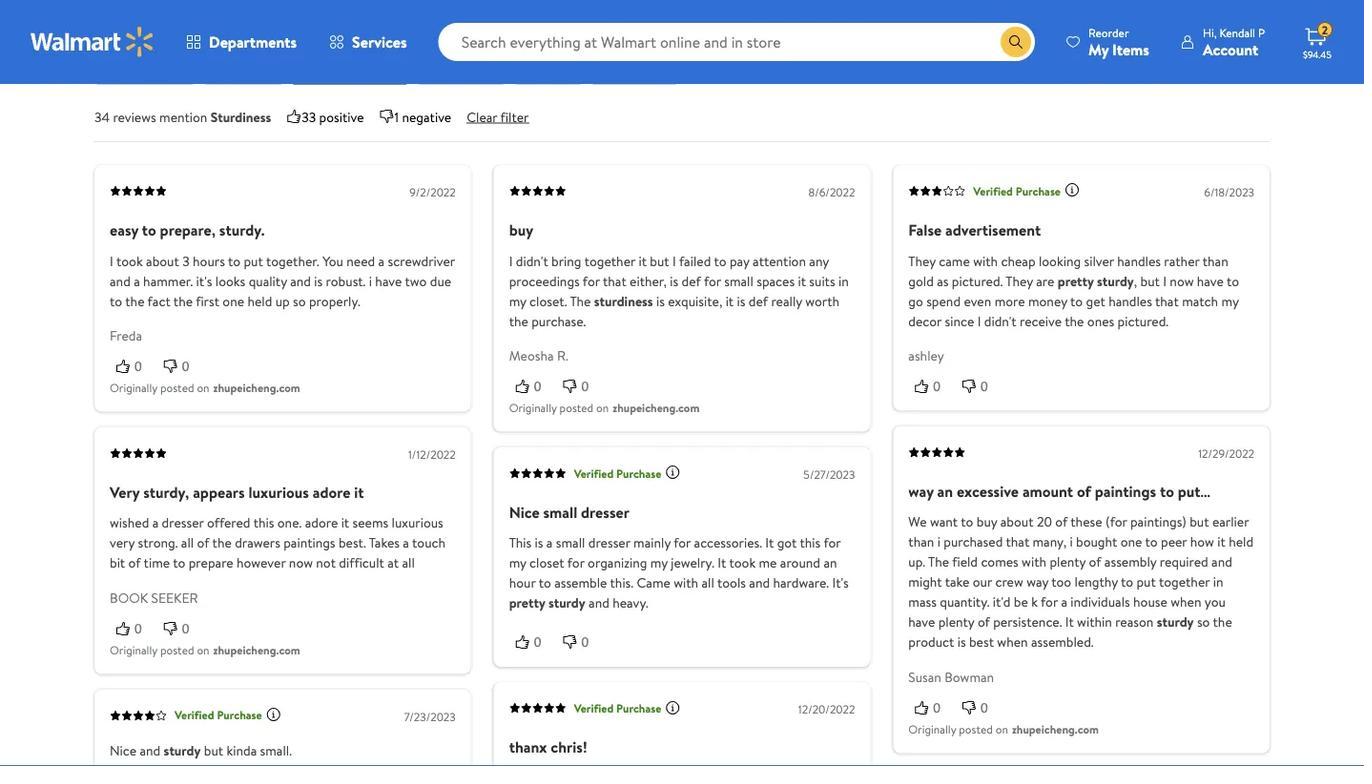 Task type: describe. For each thing, give the bounding box(es) containing it.
have inside we want to buy about 20 of these (for paintings) but earlier than i purchased that many, i bought one to peer how it held up. the field comes with plenty of assembly required and might take our crew way too lengthy to put together in mass quantity. it'd be k for a individuals house when you have plenty of persistence. it within reason
[[909, 613, 936, 631]]

assemble
[[555, 574, 607, 592]]

1 horizontal spatial all
[[402, 554, 415, 572]]

my inside ', but i now have to go spend even more money to get handles that match my decor since i didn't receive the ones pictured.'
[[1222, 291, 1239, 310]]

verified purchase up chris!
[[574, 700, 662, 716]]

so inside so the product is best when assembled.
[[1197, 613, 1210, 631]]

list containing assembly
[[94, 16, 1270, 46]]

pictured. inside ', but i now have to go spend even more money to get handles that match my decor since i didn't receive the ones pictured.'
[[1118, 311, 1169, 330]]

def inside i didn't bring together it but i failed to pay attention any proceedings for that either, is def for small spaces it suits in my closet. the
[[682, 271, 701, 290]]

posted for very sturdy, appears luxurious adore it
[[160, 642, 194, 658]]

came
[[939, 251, 970, 270]]

originally posted on zhupeicheng.com for easy to prepare, sturdy.
[[110, 380, 300, 396]]

when inside we want to buy about 20 of these (for paintings) but earlier than i purchased that many, i bought one to peer how it held up. the field comes with plenty of assembly required and might take our crew way too lengthy to put together in mass quantity. it'd be k for a individuals house when you have plenty of persistence. it within reason
[[1171, 593, 1202, 611]]

a right the takes
[[403, 534, 409, 552]]

as
[[937, 271, 949, 290]]

is inside i took about 3 hours to put together. you need a screwdriver and a hammer. it's looks quality and is robust. i have two due to the fact the first one held up so properly.
[[314, 271, 323, 290]]

this.
[[610, 574, 634, 592]]

together inside we want to buy about 20 of these (for paintings) but earlier than i purchased that many, i bought one to peer how it held up. the field comes with plenty of assembly required and might take our crew way too lengthy to put together in mass quantity. it'd be k for a individuals house when you have plenty of persistence. it within reason
[[1159, 573, 1210, 591]]

a up the strong.
[[152, 514, 159, 532]]

and left hammer.
[[110, 271, 131, 290]]

0 vertical spatial adore
[[313, 482, 351, 503]]

pictured. inside they came with cheap looking silver handles rather than gold as pictured. they are
[[952, 271, 1003, 290]]

assembly
[[110, 21, 165, 40]]

but inside we want to buy about 20 of these (for paintings) but earlier than i purchased that many, i bought one to peer how it held up. the field comes with plenty of assembly required and might take our crew way too lengthy to put together in mass quantity. it'd be k for a individuals house when you have plenty of persistence. it within reason
[[1190, 513, 1210, 531]]

i inside i took about 3 hours to put together. you need a screwdriver and a hammer. it's looks quality and is robust. i have two due to the fact the first one held up so properly.
[[369, 271, 372, 290]]

wished a dresser offered this one. adore it seems luxurious very strong. all of the drawers paintings best. takes a touch bit of time to prepare however now not difficult at all
[[110, 514, 446, 572]]

posted for buy
[[560, 400, 594, 416]]

0 button down assemble
[[557, 632, 604, 652]]

it up "either," at the top left
[[639, 251, 647, 270]]

amount
[[1023, 481, 1074, 502]]

Walmart Site-Wide search field
[[439, 23, 1035, 61]]

now inside ', but i now have to go spend even more money to get handles that match my decor since i didn't receive the ones pictured.'
[[1170, 271, 1194, 290]]

together.
[[266, 251, 319, 270]]

for up the sturdiness
[[583, 271, 600, 290]]

$94.45
[[1303, 48, 1332, 61]]

i inside i took about 3 hours to put together. you need a screwdriver and a hammer. it's looks quality and is robust. i have two due to the fact the first one held up so properly.
[[110, 251, 113, 270]]

one inside i took about 3 hours to put together. you need a screwdriver and a hammer. it's looks quality and is robust. i have two due to the fact the first one held up so properly.
[[223, 291, 244, 310]]

for up assemble
[[568, 554, 585, 572]]

get
[[1086, 291, 1106, 310]]

0 down assemble
[[582, 635, 589, 650]]

0 vertical spatial luxurious
[[249, 482, 309, 503]]

in inside i didn't bring together it but i failed to pay attention any proceedings for that either, is def for small spaces it suits in my closet. the
[[839, 271, 849, 290]]

you
[[323, 251, 343, 270]]

might
[[909, 573, 942, 591]]

0 vertical spatial they
[[909, 251, 936, 270]]

sturdy down silver
[[1097, 271, 1134, 290]]

list item containing price
[[710, 16, 798, 46]]

paintings)
[[1131, 513, 1187, 531]]

have inside i took about 3 hours to put together. you need a screwdriver and a hammer. it's looks quality and is robust. i have two due to the fact the first one held up so properly.
[[375, 271, 402, 290]]

purchase for sturdy
[[217, 707, 262, 724]]

is down pay
[[737, 291, 746, 310]]

0 button down 'seeker'
[[157, 619, 205, 638]]

best.
[[339, 534, 366, 552]]

def inside 'is exquisite, it is def really worth the purchase.'
[[749, 291, 768, 310]]

way inside way an excessive amount of paintings to put together
[[909, 481, 934, 502]]

for up 'it's'
[[824, 534, 841, 552]]

the for buy
[[570, 291, 591, 310]]

to right the "easy" on the top
[[142, 219, 156, 240]]

that for for
[[603, 271, 627, 290]]

with inside we want to buy about 20 of these (for paintings) but earlier than i purchased that many, i bought one to peer how it held up. the field comes with plenty of assembly required and might take our crew way too lengthy to put together in mass quantity. it'd be k for a individuals house when you have plenty of persistence. it within reason
[[1022, 553, 1047, 571]]

bring
[[552, 251, 582, 270]]

2 horizontal spatial i
[[1070, 533, 1073, 551]]

Search search field
[[439, 23, 1035, 61]]

bit
[[110, 554, 125, 572]]

pretty inside this is a small dresser mainly for accessories. it got this for my closet for organizing my jewelry. it took me around an hour to assemble this. came with all tools and hardware. it's pretty sturdy and heavy.
[[509, 594, 545, 612]]

to left get
[[1071, 291, 1083, 310]]

silver
[[1084, 251, 1114, 270]]

small inside this is a small dresser mainly for accessories. it got this for my closet for organizing my jewelry. it took me around an hour to assemble this. came with all tools and hardware. it's pretty sturdy and heavy.
[[556, 534, 585, 552]]

1 vertical spatial small
[[543, 502, 578, 523]]

hour
[[509, 574, 536, 592]]

buy inside we want to buy about 20 of these (for paintings) but earlier than i purchased that many, i bought one to peer how it held up. the field comes with plenty of assembly required and might take our crew way too lengthy to put together in mass quantity. it'd be k for a individuals house when you have plenty of persistence. it within reason
[[977, 513, 998, 531]]

verified up chris!
[[574, 700, 614, 716]]

34 reviews mention sturdiness
[[94, 107, 271, 126]]

and inside we want to buy about 20 of these (for paintings) but earlier than i purchased that many, i bought one to peer how it held up. the field comes with plenty of assembly required and might take our crew way too lengthy to put together in mass quantity. it'd be k for a individuals house when you have plenty of persistence. it within reason
[[1212, 553, 1233, 571]]

bowman
[[945, 668, 994, 686]]

put inside i took about 3 hours to put together. you need a screwdriver and a hammer. it's looks quality and is robust. i have two due to the fact the first one held up so properly.
[[244, 251, 263, 270]]

1 horizontal spatial i
[[938, 533, 941, 551]]

to inside i didn't bring together it but i failed to pay attention any proceedings for that either, is def for small spaces it suits in my closet. the
[[714, 251, 727, 270]]

5/27/2023
[[804, 466, 855, 483]]

it inside the wished a dresser offered this one. adore it seems luxurious very strong. all of the drawers paintings best. takes a touch bit of time to prepare however now not difficult at all
[[341, 514, 349, 532]]

drawers
[[235, 534, 280, 552]]

didn't inside i didn't bring together it but i failed to pay attention any proceedings for that either, is def for small spaces it suits in my closet. the
[[516, 251, 548, 270]]

verified purchase information image for sturdy
[[266, 707, 281, 722]]

0 button down ashley
[[909, 376, 956, 396]]

originally posted on zhupeicheng.com for way an excessive amount of paintings to put together
[[909, 721, 1099, 737]]

attention
[[753, 251, 806, 270]]

offered
[[207, 514, 251, 532]]

when inside so the product is best when assembled.
[[997, 633, 1028, 651]]

0 button down book
[[110, 619, 157, 638]]

1 horizontal spatial they
[[1006, 271, 1033, 290]]

originally posted on zhupeicheng.com for very sturdy, appears luxurious adore it
[[110, 642, 300, 658]]

to inside the wished a dresser offered this one. adore it seems luxurious very strong. all of the drawers paintings best. takes a touch bit of time to prepare however now not difficult at all
[[173, 554, 185, 572]]

clear filter
[[467, 107, 529, 126]]

0 button down bowman
[[956, 698, 1004, 717]]

filter
[[501, 107, 529, 126]]

sturdy inside this is a small dresser mainly for accessories. it got this for my closet for organizing my jewelry. it took me around an hour to assemble this. came with all tools and hardware. it's pretty sturdy and heavy.
[[549, 594, 586, 612]]

0 vertical spatial all
[[181, 534, 194, 552]]

about inside we want to buy about 20 of these (for paintings) but earlier than i purchased that many, i bought one to peer how it held up. the field comes with plenty of assembly required and might take our crew way too lengthy to put together in mass quantity. it'd be k for a individuals house when you have plenty of persistence. it within reason
[[1001, 513, 1034, 531]]

these
[[1071, 513, 1103, 531]]

33 positive
[[302, 107, 364, 126]]

0 button down the fact
[[157, 356, 205, 376]]

got
[[777, 534, 797, 552]]

however
[[237, 554, 286, 572]]

departments
[[209, 31, 297, 52]]

see more
[[694, 54, 757, 75]]

r.
[[557, 346, 569, 365]]

1/12/2022
[[408, 446, 456, 463]]

exquisite,
[[668, 291, 723, 310]]

0 down susan
[[934, 700, 941, 715]]

dresser for small
[[581, 502, 630, 523]]

0 down bowman
[[981, 700, 989, 715]]

dresser button
[[94, 54, 195, 84]]

(38)
[[244, 59, 268, 78]]

0 vertical spatial pretty
[[1058, 271, 1094, 290]]

very sturdy, appears luxurious adore it
[[110, 482, 364, 503]]

hi, kendall p account
[[1203, 24, 1265, 60]]

fact
[[148, 291, 171, 310]]

the left the fact
[[125, 291, 145, 310]]

didn't inside ', but i now have to go spend even more money to get handles that match my decor since i didn't receive the ones pictured.'
[[985, 311, 1017, 330]]

originally for way an excessive amount of paintings to put together
[[909, 721, 957, 737]]

to up the purchased
[[961, 513, 974, 531]]

list item containing appearance
[[335, 16, 463, 46]]

verified purchase for sturdy
[[175, 707, 262, 724]]

0 button down 'freda'
[[110, 356, 157, 376]]

and down me
[[749, 574, 770, 592]]

hours
[[193, 251, 225, 270]]

clear filter button
[[467, 107, 529, 126]]

very
[[110, 482, 140, 503]]

i right "since"
[[978, 311, 981, 330]]

product
[[909, 633, 955, 651]]

individuals
[[1071, 593, 1130, 611]]

match
[[1182, 291, 1219, 310]]

appearance
[[350, 21, 419, 40]]

0 button down "since"
[[956, 376, 1004, 396]]

0 horizontal spatial plenty
[[939, 613, 975, 631]]

closet
[[530, 554, 565, 572]]

to inside way an excessive amount of paintings to put together
[[1160, 481, 1175, 502]]

0 button down r.
[[557, 376, 604, 396]]

0 down hammer.
[[182, 359, 189, 374]]

p
[[1259, 24, 1265, 41]]

my inside i didn't bring together it but i failed to pay attention any proceedings for that either, is def for small spaces it suits in my closet. the
[[509, 291, 527, 310]]

to down the assembly in the bottom of the page
[[1121, 573, 1134, 591]]

purchase.
[[532, 311, 586, 330]]

verified for this is a small dresser mainly for accessories. it got this for my closet for organizing my jewelry. it took me around an hour to assemble this. came with all tools and hardware. it's
[[574, 465, 614, 481]]

sturdiness inside "see more" list
[[306, 59, 366, 78]]

0 down 'seeker'
[[182, 621, 189, 636]]

i didn't bring together it but i failed to pay attention any proceedings for that either, is def for small spaces it suits in my closet. the
[[509, 251, 849, 310]]

since
[[945, 311, 975, 330]]

appears
[[193, 482, 245, 503]]

takes
[[369, 534, 400, 552]]

robust.
[[326, 271, 366, 290]]

is inside so the product is best when assembled.
[[958, 633, 966, 651]]

too
[[1052, 573, 1072, 591]]

i down rather
[[1163, 271, 1167, 290]]

of up the prepare
[[197, 534, 209, 552]]

0 down ashley
[[934, 379, 941, 394]]

now inside the wished a dresser offered this one. adore it seems luxurious very strong. all of the drawers paintings best. takes a touch bit of time to prepare however now not difficult at all
[[289, 554, 313, 572]]

it up the seems
[[354, 482, 364, 503]]

(34)
[[369, 59, 394, 78]]

list item containing size
[[203, 54, 283, 84]]

to up 'freda'
[[110, 291, 122, 310]]

and left the "kinda"
[[140, 742, 161, 760]]

easy
[[110, 219, 138, 240]]

and down together.
[[290, 271, 311, 290]]

it's
[[833, 574, 849, 592]]

list item containing instructions
[[575, 16, 702, 46]]

but inside ', but i now have to go spend even more money to get handles that match my decor since i didn't receive the ones pictured.'
[[1141, 271, 1160, 290]]

within
[[1077, 613, 1112, 631]]

to up looks
[[228, 251, 241, 270]]

see more list
[[94, 54, 1270, 84]]

to inside this is a small dresser mainly for accessories. it got this for my closet for organizing my jewelry. it took me around an hour to assemble this. came with all tools and hardware. it's pretty sturdy and heavy.
[[539, 574, 551, 592]]

the right the fact
[[174, 291, 193, 310]]

together inside i didn't bring together it but i failed to pay attention any proceedings for that either, is def for small spaces it suits in my closet. the
[[585, 251, 636, 270]]

0 horizontal spatial buy
[[509, 219, 534, 240]]

of up the 'best'
[[978, 613, 990, 631]]

one.
[[277, 514, 302, 532]]

0 button down meosha on the left of the page
[[509, 376, 557, 396]]

lengthy
[[1075, 573, 1118, 591]]

of right the '20'
[[1056, 513, 1068, 531]]

handles inside they came with cheap looking silver handles rather than gold as pictured. they are
[[1118, 251, 1161, 270]]

susan bowman
[[909, 668, 994, 686]]

money
[[1029, 291, 1068, 310]]

1 negative
[[395, 107, 452, 126]]

prepare,
[[160, 219, 216, 240]]

list item containing value
[[416, 54, 506, 84]]

nice for nice and sturdy but kinda small.
[[110, 742, 137, 760]]

rather
[[1165, 251, 1200, 270]]

heavy.
[[613, 594, 649, 612]]

than inside they came with cheap looking silver handles rather than gold as pictured. they are
[[1203, 251, 1229, 270]]

on for way an excessive amount of paintings to put together
[[996, 721, 1009, 737]]

held inside we want to buy about 20 of these (for paintings) but earlier than i purchased that many, i bought one to peer how it held up. the field comes with plenty of assembly required and might take our crew way too lengthy to put together in mass quantity. it'd be k for a individuals house when you have plenty of persistence. it within reason
[[1229, 533, 1254, 551]]

and down assemble
[[589, 594, 610, 612]]

paintings inside the wished a dresser offered this one. adore it seems luxurious very strong. all of the drawers paintings best. takes a touch bit of time to prepare however now not difficult at all
[[284, 534, 335, 552]]

advertisement
[[946, 219, 1041, 240]]

0 horizontal spatial sturdiness
[[211, 107, 271, 126]]

9/2/2022
[[410, 184, 456, 200]]

verified purchase for they came with cheap looking silver handles rather than gold as pictured. they are
[[974, 183, 1061, 199]]

one inside we want to buy about 20 of these (for paintings) but earlier than i purchased that many, i bought one to peer how it held up. the field comes with plenty of assembly required and might take our crew way too lengthy to put together in mass quantity. it'd be k for a individuals house when you have plenty of persistence. it within reason
[[1121, 533, 1143, 551]]

1 vertical spatial it
[[718, 554, 726, 572]]

than inside we want to buy about 20 of these (for paintings) but earlier than i purchased that many, i bought one to peer how it held up. the field comes with plenty of assembly required and might take our crew way too lengthy to put together in mass quantity. it'd be k for a individuals house when you have plenty of persistence. it within reason
[[909, 533, 935, 551]]

failed
[[679, 251, 711, 270]]

best
[[969, 633, 994, 651]]

0 down purchase.
[[582, 379, 589, 394]]

list item containing quality
[[470, 16, 568, 46]]

sturdy left the "kinda"
[[164, 742, 201, 760]]

held inside i took about 3 hours to put together. you need a screwdriver and a hammer. it's looks quality and is robust. i have two due to the fact the first one held up so properly.
[[248, 291, 272, 310]]

reorder
[[1089, 24, 1129, 41]]

is down "either," at the top left
[[656, 291, 665, 310]]

3
[[182, 251, 190, 270]]

earlier
[[1213, 513, 1249, 531]]

zhupeicheng.com for buy
[[613, 400, 700, 416]]

a right need
[[378, 251, 385, 270]]

two
[[405, 271, 427, 290]]

dresser for a
[[162, 514, 204, 532]]

zhupeicheng.com for very sturdy, appears luxurious adore it
[[213, 642, 300, 658]]

but inside i didn't bring together it but i failed to pay attention any proceedings for that either, is def for small spaces it suits in my closet. the
[[650, 251, 670, 270]]

so the product is best when assembled.
[[909, 613, 1233, 651]]

easy to prepare, sturdy.
[[110, 219, 265, 240]]

originally for very sturdy, appears luxurious adore it
[[110, 642, 158, 658]]



Task type: vqa. For each thing, say whether or not it's contained in the screenshot.
small within the this is a small dresser mainly for accessories. it got this for my closet for organizing my jewelry. it took me around an hour to assemble this. came with all tools and hardware. it's pretty sturdy and heavy.
yes



Task type: locate. For each thing, give the bounding box(es) containing it.
0 vertical spatial so
[[293, 291, 306, 310]]

0 horizontal spatial didn't
[[516, 251, 548, 270]]

this inside the wished a dresser offered this one. adore it seems luxurious very strong. all of the drawers paintings best. takes a touch bit of time to prepare however now not difficult at all
[[253, 514, 274, 532]]

it right the how
[[1218, 533, 1226, 551]]

sturdiness down size (38)
[[211, 107, 271, 126]]

it inside 'is exquisite, it is def really worth the purchase.'
[[726, 291, 734, 310]]

all left "tools"
[[702, 574, 715, 592]]

sturdy.
[[219, 219, 265, 240]]

0 down the meosha r.
[[534, 379, 541, 394]]

2 horizontal spatial have
[[1197, 271, 1224, 290]]

originally for easy to prepare, sturdy.
[[110, 380, 158, 396]]

the inside 'is exquisite, it is def really worth the purchase.'
[[509, 311, 529, 330]]

quality (61)
[[486, 21, 552, 40]]

in up you
[[1214, 573, 1224, 591]]

zhupeicheng.com for easy to prepare, sturdy.
[[213, 380, 300, 396]]

posted down r.
[[560, 400, 594, 416]]

0 horizontal spatial an
[[824, 554, 837, 572]]

reason
[[1116, 613, 1154, 631]]

the inside ', but i now have to go spend even more money to get handles that match my decor since i didn't receive the ones pictured.'
[[1065, 311, 1084, 330]]

originally posted on zhupeicheng.com
[[110, 380, 300, 396], [509, 400, 700, 416], [110, 642, 300, 658], [909, 721, 1099, 737]]

adore inside the wished a dresser offered this one. adore it seems luxurious very strong. all of the drawers paintings best. takes a touch bit of time to prepare however now not difficult at all
[[305, 514, 338, 532]]

than
[[1203, 251, 1229, 270], [909, 533, 935, 551]]

my left closet.
[[509, 291, 527, 310]]

sturdiness
[[306, 59, 366, 78], [211, 107, 271, 126]]

put inside way an excessive amount of paintings to put together
[[1178, 481, 1201, 502]]

it'd
[[993, 593, 1011, 611]]

0 horizontal spatial they
[[909, 251, 936, 270]]

1 horizontal spatial an
[[938, 481, 953, 502]]

quantity.
[[940, 593, 990, 611]]

i left "failed"
[[673, 251, 676, 270]]

but up "either," at the top left
[[650, 251, 670, 270]]

0 vertical spatial sturdiness
[[306, 59, 366, 78]]

0 horizontal spatial so
[[293, 291, 306, 310]]

i down the "easy" on the top
[[110, 251, 113, 270]]

0 down the hour
[[534, 635, 541, 650]]

an inside way an excessive amount of paintings to put together
[[938, 481, 953, 502]]

originally
[[110, 380, 158, 396], [509, 400, 557, 416], [110, 642, 158, 658], [909, 721, 957, 737]]

0 down even
[[981, 379, 989, 394]]

0 horizontal spatial nice
[[110, 742, 137, 760]]

is exquisite, it is def really worth the purchase.
[[509, 291, 840, 330]]

1 horizontal spatial sturdiness
[[306, 59, 366, 78]]

comes
[[981, 553, 1019, 571]]

dresser
[[110, 59, 155, 78]]

1 vertical spatial adore
[[305, 514, 338, 532]]

list item containing drawers
[[216, 16, 327, 46]]

1 vertical spatial held
[[1229, 533, 1254, 551]]

it up assembled.
[[1066, 613, 1074, 631]]

1 vertical spatial plenty
[[939, 613, 975, 631]]

a inside this is a small dresser mainly for accessories. it got this for my closet for organizing my jewelry. it took me around an hour to assemble this. came with all tools and hardware. it's pretty sturdy and heavy.
[[547, 534, 553, 552]]

one up the assembly in the bottom of the page
[[1121, 533, 1143, 551]]

the for way an excessive amount of paintings to put together
[[929, 553, 950, 571]]

an up want
[[938, 481, 953, 502]]

a inside we want to buy about 20 of these (for paintings) but earlier than i purchased that many, i bought one to peer how it held up. the field comes with plenty of assembly required and might take our crew way too lengthy to put together in mass quantity. it'd be k for a individuals house when you have plenty of persistence. it within reason
[[1061, 593, 1068, 611]]

bought
[[1076, 533, 1118, 551]]

pay
[[730, 251, 750, 270]]

1 vertical spatial luxurious
[[392, 514, 444, 532]]

that for handles
[[1156, 291, 1179, 310]]

1 horizontal spatial way
[[1027, 573, 1049, 591]]

1 vertical spatial so
[[1197, 613, 1210, 631]]

verified purchase up nice and sturdy but kinda small. at the bottom left of the page
[[175, 707, 262, 724]]

it left suits at the right top of the page
[[798, 271, 806, 290]]

0 vertical spatial that
[[603, 271, 627, 290]]

0 vertical spatial handles
[[1118, 251, 1161, 270]]

than down we
[[909, 533, 935, 551]]

to down paintings)
[[1146, 533, 1158, 551]]

1 horizontal spatial with
[[973, 251, 998, 270]]

1 horizontal spatial pictured.
[[1118, 311, 1169, 330]]

nice
[[509, 502, 540, 523], [110, 742, 137, 760]]

verified purchase up nice small dresser on the left
[[574, 465, 662, 481]]

0 down book
[[135, 621, 142, 636]]

a left hammer.
[[134, 271, 140, 290]]

the right the up.
[[929, 553, 950, 571]]

1 vertical spatial together
[[909, 507, 968, 528]]

at
[[388, 554, 399, 572]]

to right time
[[173, 554, 185, 572]]

1 vertical spatial this
[[800, 534, 821, 552]]

0 vertical spatial an
[[938, 481, 953, 502]]

instructions (50)
[[591, 21, 687, 40]]

20
[[1037, 513, 1052, 531]]

is inside this is a small dresser mainly for accessories. it got this for my closet for organizing my jewelry. it took me around an hour to assemble this. came with all tools and hardware. it's pretty sturdy and heavy.
[[535, 534, 543, 552]]

1 horizontal spatial def
[[749, 291, 768, 310]]

put up paintings)
[[1178, 481, 1201, 502]]

it inside we want to buy about 20 of these (for paintings) but earlier than i purchased that many, i bought one to peer how it held up. the field comes with plenty of assembly required and might take our crew way too lengthy to put together in mass quantity. it'd be k for a individuals house when you have plenty of persistence. it within reason
[[1218, 533, 1226, 551]]

kendall
[[1220, 24, 1256, 41]]

2 horizontal spatial that
[[1156, 291, 1179, 310]]

1 horizontal spatial pretty
[[1058, 271, 1094, 290]]

of inside way an excessive amount of paintings to put together
[[1077, 481, 1092, 502]]

1 vertical spatial with
[[1022, 553, 1047, 571]]

took up "tools"
[[729, 554, 756, 572]]

house
[[1134, 593, 1168, 611]]

together up the purchased
[[909, 507, 968, 528]]

0 horizontal spatial when
[[997, 633, 1028, 651]]

spaces
[[757, 271, 795, 290]]

took down the "easy" on the top
[[116, 251, 143, 270]]

services
[[352, 31, 407, 52]]

took
[[116, 251, 143, 270], [729, 554, 756, 572]]

didn't down the more
[[985, 311, 1017, 330]]

with down the jewelry.
[[674, 574, 699, 592]]

appearance (64)
[[350, 21, 447, 40]]

thanx
[[509, 737, 547, 758]]

in
[[839, 271, 849, 290], [1214, 573, 1224, 591]]

1 vertical spatial than
[[909, 533, 935, 551]]

reorder my items
[[1089, 24, 1150, 60]]

1 vertical spatial handles
[[1109, 291, 1153, 310]]

verified purchase information image for this is a small dresser mainly for accessories. it got this for my closet for organizing my jewelry. it took me around an hour to assemble this. came with all tools and hardware. it's
[[665, 465, 681, 480]]

closet.
[[530, 291, 567, 310]]

search icon image
[[1009, 34, 1024, 50]]

1 vertical spatial took
[[729, 554, 756, 572]]

on for easy to prepare, sturdy.
[[197, 380, 210, 396]]

that up the sturdiness
[[603, 271, 627, 290]]

more
[[721, 54, 757, 75]]

1 horizontal spatial took
[[729, 554, 756, 572]]

freda
[[110, 326, 142, 345]]

plenty up too
[[1050, 553, 1086, 571]]

list item containing assembly
[[94, 16, 209, 46]]

sturdy down the house
[[1157, 613, 1194, 631]]

nice and sturdy but kinda small.
[[110, 742, 292, 760]]

for inside we want to buy about 20 of these (for paintings) but earlier than i purchased that many, i bought one to peer how it held up. the field comes with plenty of assembly required and might take our crew way too lengthy to put together in mass quantity. it'd be k for a individuals house when you have plenty of persistence. it within reason
[[1041, 593, 1058, 611]]

didn't up proceedings
[[516, 251, 548, 270]]

mainly
[[634, 534, 671, 552]]

so inside i took about 3 hours to put together. you need a screwdriver and a hammer. it's looks quality and is robust. i have two due to the fact the first one held up so properly.
[[293, 291, 306, 310]]

originally posted on zhupeicheng.com for buy
[[509, 400, 700, 416]]

the inside i didn't bring together it but i failed to pay attention any proceedings for that either, is def for small spaces it suits in my closet. the
[[570, 291, 591, 310]]

list item containing sturdiness
[[291, 54, 409, 84]]

purchase
[[1016, 183, 1061, 199], [616, 465, 662, 481], [616, 700, 662, 716], [217, 707, 262, 724]]

to down closet
[[539, 574, 551, 592]]

for up the jewelry.
[[674, 534, 691, 552]]

worth
[[806, 291, 840, 310]]

instructions
[[591, 21, 659, 40]]

0 horizontal spatial now
[[289, 554, 313, 572]]

all right the at
[[402, 554, 415, 572]]

way inside we want to buy about 20 of these (for paintings) but earlier than i purchased that many, i bought one to peer how it held up. the field comes with plenty of assembly required and might take our crew way too lengthy to put together in mass quantity. it'd be k for a individuals house when you have plenty of persistence. it within reason
[[1027, 573, 1049, 591]]

took inside this is a small dresser mainly for accessories. it got this for my closet for organizing my jewelry. it took me around an hour to assemble this. came with all tools and hardware. it's pretty sturdy and heavy.
[[729, 554, 756, 572]]

1 vertical spatial in
[[1214, 573, 1224, 591]]

1 horizontal spatial put
[[1137, 573, 1156, 591]]

sturdy,
[[143, 482, 189, 503]]

def down "failed"
[[682, 271, 701, 290]]

0 vertical spatial buy
[[509, 219, 534, 240]]

zhupeicheng.com
[[213, 380, 300, 396], [613, 400, 700, 416], [213, 642, 300, 658], [1012, 721, 1099, 737]]

way up k
[[1027, 573, 1049, 591]]

0
[[135, 359, 142, 374], [182, 359, 189, 374], [534, 379, 541, 394], [582, 379, 589, 394], [934, 379, 941, 394], [981, 379, 989, 394], [135, 621, 142, 636], [182, 621, 189, 636], [534, 635, 541, 650], [582, 635, 589, 650], [934, 700, 941, 715], [981, 700, 989, 715]]

1 vertical spatial that
[[1156, 291, 1179, 310]]

dresser list item
[[94, 54, 195, 84]]

that inside we want to buy about 20 of these (for paintings) but earlier than i purchased that many, i bought one to peer how it held up. the field comes with plenty of assembly required and might take our crew way too lengthy to put together in mass quantity. it'd be k for a individuals house when you have plenty of persistence. it within reason
[[1006, 533, 1030, 551]]

so down you
[[1197, 613, 1210, 631]]

my up came
[[651, 554, 668, 572]]

meosha r.
[[509, 346, 569, 365]]

0 vertical spatial nice
[[509, 502, 540, 523]]

walmart image
[[31, 27, 155, 57]]

purchase for they came with cheap looking silver handles rather than gold as pictured. they are
[[1016, 183, 1061, 199]]

0 horizontal spatial way
[[909, 481, 934, 502]]

with right came
[[973, 251, 998, 270]]

of right the bit
[[128, 554, 141, 572]]

the inside we want to buy about 20 of these (for paintings) but earlier than i purchased that many, i bought one to peer how it held up. the field comes with plenty of assembly required and might take our crew way too lengthy to put together in mass quantity. it'd be k for a individuals house when you have plenty of persistence. it within reason
[[929, 553, 950, 571]]

0 horizontal spatial pretty
[[509, 594, 545, 612]]

2 vertical spatial small
[[556, 534, 585, 552]]

1 horizontal spatial it
[[766, 534, 774, 552]]

1 horizontal spatial nice
[[509, 502, 540, 523]]

1 horizontal spatial the
[[929, 553, 950, 571]]

plenty down quantity.
[[939, 613, 975, 631]]

now left 'not'
[[289, 554, 313, 572]]

2 vertical spatial that
[[1006, 533, 1030, 551]]

handles inside ', but i now have to go spend even more money to get handles that match my decor since i didn't receive the ones pictured.'
[[1109, 291, 1153, 310]]

list item
[[94, 16, 209, 46], [216, 16, 327, 46], [335, 16, 463, 46], [470, 16, 568, 46], [575, 16, 702, 46], [710, 16, 798, 46], [806, 16, 906, 46], [203, 54, 283, 84], [291, 54, 409, 84], [416, 54, 506, 84], [513, 54, 583, 84], [591, 54, 678, 84]]

(64)
[[423, 21, 447, 40]]

1 horizontal spatial about
[[1001, 513, 1034, 531]]

color (15)
[[606, 59, 663, 78]]

verified up nice and sturdy but kinda small. at the bottom left of the page
[[175, 707, 214, 724]]

originally down book
[[110, 642, 158, 658]]

put
[[244, 251, 263, 270], [1178, 481, 1201, 502], [1137, 573, 1156, 591]]

2 vertical spatial it
[[1066, 613, 1074, 631]]

1 horizontal spatial one
[[1121, 533, 1143, 551]]

1 vertical spatial about
[[1001, 513, 1034, 531]]

0 vertical spatial plenty
[[1050, 553, 1086, 571]]

on for buy
[[596, 400, 609, 416]]

paintings inside way an excessive amount of paintings to put together
[[1095, 481, 1157, 502]]

it inside we want to buy about 20 of these (for paintings) but earlier than i purchased that many, i bought one to peer how it held up. the field comes with plenty of assembly required and might take our crew way too lengthy to put together in mass quantity. it'd be k for a individuals house when you have plenty of persistence. it within reason
[[1066, 613, 1074, 631]]

took inside i took about 3 hours to put together. you need a screwdriver and a hammer. it's looks quality and is robust. i have two due to the fact the first one held up so properly.
[[116, 251, 143, 270]]

see more button
[[694, 54, 757, 75]]

but left the "kinda"
[[204, 742, 223, 760]]

list item containing color
[[591, 54, 678, 84]]

1 vertical spatial an
[[824, 554, 837, 572]]

persistence.
[[994, 613, 1063, 631]]

in right suits at the right top of the page
[[839, 271, 849, 290]]

small inside i didn't bring together it but i failed to pay attention any proceedings for that either, is def for small spaces it suits in my closet. the
[[725, 271, 754, 290]]

small down pay
[[725, 271, 754, 290]]

0 vertical spatial than
[[1203, 251, 1229, 270]]

false advertisement
[[909, 219, 1041, 240]]

price
[[725, 21, 755, 40]]

that inside i didn't bring together it but i failed to pay attention any proceedings for that either, is def for small spaces it suits in my closet. the
[[603, 271, 627, 290]]

0 vertical spatial one
[[223, 291, 244, 310]]

1 vertical spatial didn't
[[985, 311, 1017, 330]]

1 vertical spatial one
[[1121, 533, 1143, 551]]

is right this
[[535, 534, 543, 552]]

the inside the wished a dresser offered this one. adore it seems luxurious very strong. all of the drawers paintings best. takes a touch bit of time to prepare however now not difficult at all
[[212, 534, 232, 552]]

small down nice small dresser on the left
[[556, 534, 585, 552]]

1 horizontal spatial than
[[1203, 251, 1229, 270]]

my down this
[[509, 554, 527, 572]]

2 vertical spatial with
[[674, 574, 699, 592]]

the inside so the product is best when assembled.
[[1213, 613, 1233, 631]]

purchase for this is a small dresser mainly for accessories. it got this for my closet for organizing my jewelry. it took me around an hour to assemble this. came with all tools and hardware. it's
[[616, 465, 662, 481]]

in inside we want to buy about 20 of these (for paintings) but earlier than i purchased that many, i bought one to peer how it held up. the field comes with plenty of assembly required and might take our crew way too lengthy to put together in mass quantity. it'd be k for a individuals house when you have plenty of persistence. it within reason
[[1214, 573, 1224, 591]]

0 vertical spatial this
[[253, 514, 274, 532]]

0 horizontal spatial about
[[146, 251, 179, 270]]

that up comes
[[1006, 533, 1030, 551]]

dresser inside this is a small dresser mainly for accessories. it got this for my closet for organizing my jewelry. it took me around an hour to assemble this. came with all tools and hardware. it's pretty sturdy and heavy.
[[589, 534, 631, 552]]

originally posted on zhupeicheng.com down r.
[[509, 400, 700, 416]]

handles up ,
[[1118, 251, 1161, 270]]

0 vertical spatial small
[[725, 271, 754, 290]]

0 horizontal spatial the
[[570, 291, 591, 310]]

when down persistence.
[[997, 633, 1028, 651]]

0 horizontal spatial that
[[603, 271, 627, 290]]

difficult
[[339, 554, 384, 572]]

they came with cheap looking silver handles rather than gold as pictured. they are
[[909, 251, 1229, 290]]

0 horizontal spatial def
[[682, 271, 701, 290]]

0 down 'freda'
[[135, 359, 142, 374]]

wished
[[110, 514, 149, 532]]

crew
[[996, 573, 1024, 591]]

1 vertical spatial pictured.
[[1118, 311, 1169, 330]]

hardware.
[[773, 574, 829, 592]]

(23)
[[467, 59, 490, 78]]

1 vertical spatial way
[[1027, 573, 1049, 591]]

have inside ', but i now have to go spend even more money to get handles that match my decor since i didn't receive the ones pictured.'
[[1197, 271, 1224, 290]]

for right k
[[1041, 593, 1058, 611]]

verified purchase information image
[[1065, 182, 1080, 198], [665, 465, 681, 480], [665, 700, 681, 715], [266, 707, 281, 722]]

0 horizontal spatial together
[[585, 251, 636, 270]]

together inside way an excessive amount of paintings to put together
[[909, 507, 968, 528]]

quality
[[486, 21, 528, 40]]

clothes
[[821, 21, 866, 40]]

very
[[110, 534, 135, 552]]

2 vertical spatial put
[[1137, 573, 1156, 591]]

1 vertical spatial when
[[997, 633, 1028, 651]]

even
[[964, 291, 992, 310]]

with inside they came with cheap looking silver handles rather than gold as pictured. they are
[[973, 251, 998, 270]]

posted for way an excessive amount of paintings to put together
[[959, 721, 993, 737]]

me
[[759, 554, 777, 572]]

my right match
[[1222, 291, 1239, 310]]

jewelry.
[[671, 554, 715, 572]]

sturdiness
[[594, 291, 653, 310]]

value (23)
[[432, 59, 490, 78]]

1 horizontal spatial held
[[1229, 533, 1254, 551]]

this inside this is a small dresser mainly for accessories. it got this for my closet for organizing my jewelry. it took me around an hour to assemble this. came with all tools and hardware. it's pretty sturdy and heavy.
[[800, 534, 821, 552]]

2 vertical spatial together
[[1159, 573, 1210, 591]]

adore right one.
[[305, 514, 338, 532]]

is inside i didn't bring together it but i failed to pay attention any proceedings for that either, is def for small spaces it suits in my closet. the
[[670, 271, 679, 290]]

this up drawers
[[253, 514, 274, 532]]

list item containing clothes
[[806, 16, 906, 46]]

verified for they came with cheap looking silver handles rather than gold as pictured. they are
[[974, 183, 1013, 199]]

meosha
[[509, 346, 554, 365]]

than right rather
[[1203, 251, 1229, 270]]

it right exquisite,
[[726, 291, 734, 310]]

an inside this is a small dresser mainly for accessories. it got this for my closet for organizing my jewelry. it took me around an hour to assemble this. came with all tools and hardware. it's pretty sturdy and heavy.
[[824, 554, 837, 572]]

2 horizontal spatial it
[[1066, 613, 1074, 631]]

paintings
[[1095, 481, 1157, 502], [284, 534, 335, 552]]

33
[[302, 107, 316, 126]]

verified purchase for this is a small dresser mainly for accessories. it got this for my closet for organizing my jewelry. it took me around an hour to assemble this. came with all tools and hardware. it's
[[574, 465, 662, 481]]

0 vertical spatial together
[[585, 251, 636, 270]]

with inside this is a small dresser mainly for accessories. it got this for my closet for organizing my jewelry. it took me around an hour to assemble this. came with all tools and hardware. it's pretty sturdy and heavy.
[[674, 574, 699, 592]]

with
[[973, 251, 998, 270], [1022, 553, 1047, 571], [674, 574, 699, 592]]

0 vertical spatial put
[[244, 251, 263, 270]]

posted
[[160, 380, 194, 396], [560, 400, 594, 416], [160, 642, 194, 658], [959, 721, 993, 737]]

nice for nice small dresser
[[509, 502, 540, 523]]

1 vertical spatial put
[[1178, 481, 1201, 502]]

that inside ', but i now have to go spend even more money to get handles that match my decor since i didn't receive the ones pictured.'
[[1156, 291, 1179, 310]]

0 horizontal spatial held
[[248, 291, 272, 310]]

0 vertical spatial with
[[973, 251, 998, 270]]

have
[[375, 271, 402, 290], [1197, 271, 1224, 290], [909, 613, 936, 631]]

2 vertical spatial all
[[702, 574, 715, 592]]

originally for buy
[[509, 400, 557, 416]]

1 horizontal spatial paintings
[[1095, 481, 1157, 502]]

i up proceedings
[[509, 251, 513, 270]]

verified for sturdy
[[175, 707, 214, 724]]

34
[[94, 107, 110, 126]]

the
[[125, 291, 145, 310], [174, 291, 193, 310], [509, 311, 529, 330], [1065, 311, 1084, 330], [212, 534, 232, 552], [1213, 613, 1233, 631]]

1 vertical spatial nice
[[110, 742, 137, 760]]

0 horizontal spatial with
[[674, 574, 699, 592]]

that
[[603, 271, 627, 290], [1156, 291, 1179, 310], [1006, 533, 1030, 551]]

0 vertical spatial in
[[839, 271, 849, 290]]

together down required
[[1159, 573, 1210, 591]]

of up lengthy
[[1089, 553, 1102, 571]]

seems
[[353, 514, 389, 532]]

list item containing fit
[[513, 54, 583, 84]]

the down you
[[1213, 613, 1233, 631]]

size
[[218, 59, 241, 78]]

put inside we want to buy about 20 of these (for paintings) but earlier than i purchased that many, i bought one to peer how it held up. the field comes with plenty of assembly required and might take our crew way too lengthy to put together in mass quantity. it'd be k for a individuals house when you have plenty of persistence. it within reason
[[1137, 573, 1156, 591]]

0 vertical spatial pictured.
[[952, 271, 1003, 290]]

adore up best.
[[313, 482, 351, 503]]

assembled.
[[1031, 633, 1094, 651]]

negative
[[402, 107, 452, 126]]

0 horizontal spatial it
[[718, 554, 726, 572]]

this is a small dresser mainly for accessories. it got this for my closet for organizing my jewelry. it took me around an hour to assemble this. came with all tools and hardware. it's pretty sturdy and heavy.
[[509, 534, 849, 612]]

hammer.
[[143, 271, 193, 290]]

zhupeicheng.com for way an excessive amount of paintings to put together
[[1012, 721, 1099, 737]]

luxurious inside the wished a dresser offered this one. adore it seems luxurious very strong. all of the drawers paintings best. takes a touch bit of time to prepare however now not difficult at all
[[392, 514, 444, 532]]

list
[[94, 16, 1270, 46]]

0 horizontal spatial luxurious
[[249, 482, 309, 503]]

came
[[637, 574, 671, 592]]

posted for easy to prepare, sturdy.
[[160, 380, 194, 396]]

susan
[[909, 668, 942, 686]]

our
[[973, 573, 992, 591]]

0 vertical spatial way
[[909, 481, 934, 502]]

about inside i took about 3 hours to put together. you need a screwdriver and a hammer. it's looks quality and is robust. i have two due to the fact the first one held up so properly.
[[146, 251, 179, 270]]

on for very sturdy, appears luxurious adore it
[[197, 642, 210, 658]]

0 vertical spatial it
[[766, 534, 774, 552]]

1 horizontal spatial together
[[909, 507, 968, 528]]

positive
[[319, 107, 364, 126]]

1 horizontal spatial in
[[1214, 573, 1224, 591]]

held down earlier
[[1229, 533, 1254, 551]]

0 button down the hour
[[509, 632, 557, 652]]

0 vertical spatial now
[[1170, 271, 1194, 290]]

all inside this is a small dresser mainly for accessories. it got this for my closet for organizing my jewelry. it took me around an hour to assemble this. came with all tools and hardware. it's pretty sturdy and heavy.
[[702, 574, 715, 592]]

0 horizontal spatial this
[[253, 514, 274, 532]]

but up the how
[[1190, 513, 1210, 531]]

verified purchase information image for they came with cheap looking silver handles rather than gold as pictured. they are
[[1065, 182, 1080, 198]]

for up exquisite,
[[704, 271, 721, 290]]

originally posted on zhupeicheng.com down 'seeker'
[[110, 642, 300, 658]]

together
[[585, 251, 636, 270], [909, 507, 968, 528], [1159, 573, 1210, 591]]

of up these
[[1077, 481, 1092, 502]]

(61)
[[532, 21, 552, 40]]

false
[[909, 219, 942, 240]]

0 button down susan
[[909, 698, 956, 717]]

thanx chris!
[[509, 737, 587, 758]]

we
[[909, 513, 927, 531]]

posted down the fact
[[160, 380, 194, 396]]

1 horizontal spatial luxurious
[[392, 514, 444, 532]]

1 horizontal spatial plenty
[[1050, 553, 1086, 571]]

to down 6/18/2023
[[1227, 271, 1240, 290]]

up.
[[909, 553, 926, 571]]

dresser inside the wished a dresser offered this one. adore it seems luxurious very strong. all of the drawers paintings best. takes a touch bit of time to prepare however now not difficult at all
[[162, 514, 204, 532]]

1 horizontal spatial have
[[909, 613, 936, 631]]



